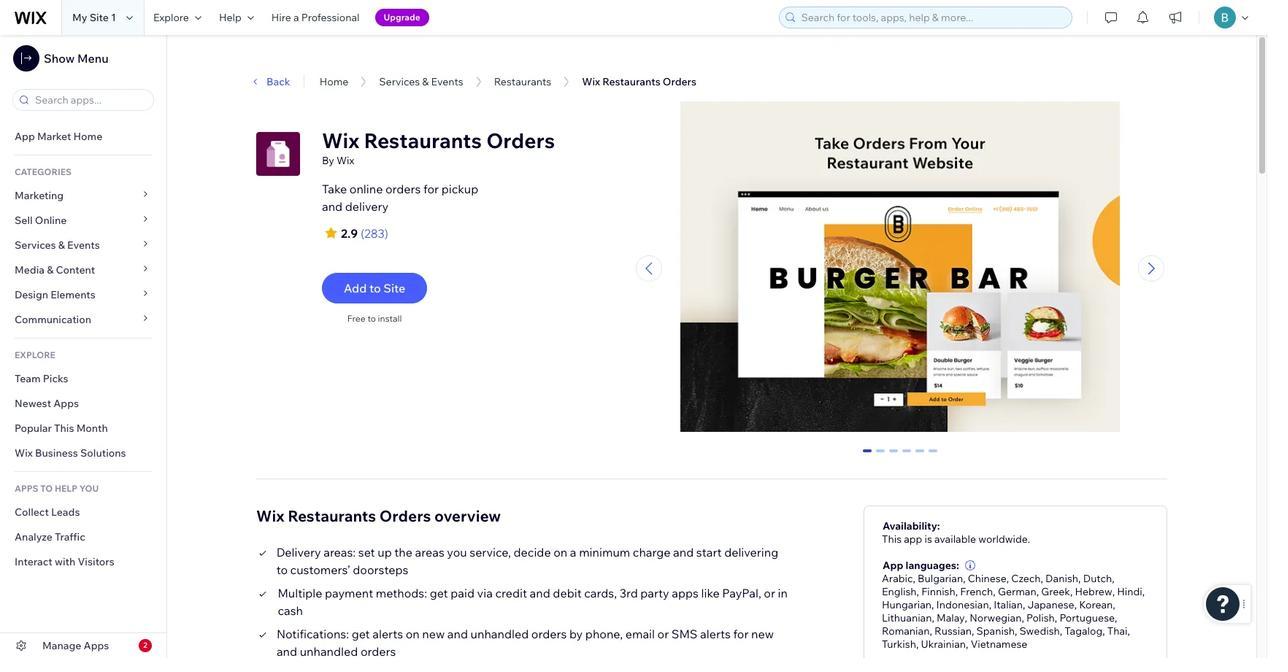 Task type: describe. For each thing, give the bounding box(es) containing it.
paypal,
[[722, 586, 761, 601]]

by
[[570, 627, 583, 642]]

wix business solutions
[[15, 447, 126, 460]]

thai
[[1108, 625, 1128, 638]]

to inside delivery areas: set up the areas you service, decide on a minimum charge and start delivering to customers' doorsteps
[[277, 563, 288, 577]]

polish
[[1027, 612, 1055, 625]]

customers'
[[290, 563, 350, 577]]

to for add
[[369, 281, 381, 296]]

online
[[35, 214, 67, 227]]

hire a professional
[[271, 11, 360, 24]]

sidebar element
[[0, 35, 167, 659]]

wix right by
[[337, 154, 354, 167]]

norwegian
[[970, 612, 1022, 625]]

start
[[697, 545, 722, 560]]

up
[[378, 545, 392, 560]]

marketing
[[15, 189, 64, 202]]

minimum
[[579, 545, 630, 560]]

sell online link
[[0, 208, 167, 233]]

283
[[364, 226, 385, 241]]

1 horizontal spatial services & events link
[[379, 75, 464, 88]]

manage apps
[[42, 640, 109, 653]]

1 horizontal spatial 1
[[878, 450, 883, 463]]

design elements link
[[0, 283, 167, 307]]

and down "notifications:"
[[277, 645, 297, 659]]

in
[[778, 586, 788, 601]]

services & events inside sidebar element
[[15, 239, 100, 252]]

debit
[[553, 586, 582, 601]]

overview
[[435, 507, 501, 526]]

app for app languages:
[[883, 559, 904, 572]]

apps for manage apps
[[84, 640, 109, 653]]

wix restaurants orders preview 0 image
[[681, 102, 1120, 439]]

interact
[[15, 556, 52, 569]]

app market home link
[[0, 124, 167, 149]]

content
[[56, 264, 95, 277]]

for inside take online orders for pickup and delivery
[[424, 182, 439, 196]]

finnish
[[922, 585, 956, 599]]

lithuanian
[[882, 612, 932, 625]]

malay
[[937, 612, 965, 625]]

credit
[[495, 586, 527, 601]]

methods:
[[376, 586, 427, 601]]

help
[[55, 483, 77, 494]]

chinese
[[968, 572, 1007, 585]]

1 vertical spatial services & events link
[[0, 233, 167, 258]]

wix restaurants orders button
[[575, 71, 704, 93]]

& for bottom services & events link
[[58, 239, 65, 252]]

0 vertical spatial a
[[294, 11, 299, 24]]

areas:
[[324, 545, 356, 560]]

2 vertical spatial orders
[[361, 645, 396, 659]]

install
[[378, 313, 402, 324]]

elements
[[51, 288, 96, 302]]

manage
[[42, 640, 81, 653]]

english
[[882, 585, 917, 599]]

restaurants for wix restaurants orders by wix
[[364, 128, 482, 153]]

& for "media & content" link
[[47, 264, 54, 277]]

worldwide.
[[979, 533, 1030, 546]]

my site 1
[[72, 11, 116, 24]]

free
[[347, 313, 366, 324]]

tagalog
[[1065, 625, 1103, 638]]

restaurants for wix restaurants orders
[[603, 75, 661, 88]]

you
[[447, 545, 467, 560]]

arabic
[[882, 572, 913, 585]]

service,
[[470, 545, 511, 560]]

month
[[76, 422, 108, 435]]

my
[[72, 11, 87, 24]]

to
[[40, 483, 53, 494]]

app
[[904, 533, 923, 546]]

5
[[930, 450, 936, 463]]

picks
[[43, 372, 68, 386]]

take
[[322, 182, 347, 196]]

1 new from the left
[[422, 627, 445, 642]]

upgrade
[[384, 12, 420, 23]]

newest apps link
[[0, 391, 167, 416]]

russian
[[935, 625, 972, 638]]

show menu
[[44, 51, 109, 66]]

newest apps
[[15, 397, 79, 410]]

help
[[219, 11, 242, 24]]

wix business solutions link
[[0, 441, 167, 466]]

orders inside take online orders for pickup and delivery
[[386, 182, 421, 196]]

popular this month
[[15, 422, 108, 435]]

0 vertical spatial services
[[379, 75, 420, 88]]

apps
[[672, 586, 699, 601]]

1 vertical spatial orders
[[531, 627, 567, 642]]

multiple
[[278, 586, 322, 601]]

is
[[925, 533, 932, 546]]

1 alerts from the left
[[373, 627, 403, 642]]

availability: this app is available worldwide.
[[882, 520, 1030, 546]]

)
[[385, 226, 389, 241]]

delivery
[[277, 545, 321, 560]]

restaurants link
[[494, 75, 552, 88]]

wix restaurants orders logo image
[[256, 132, 300, 176]]

with
[[55, 556, 75, 569]]

1 horizontal spatial services & events
[[379, 75, 464, 88]]

multiple payment methods: get paid via credit and debit cards, 3rd party apps like paypal, or in cash
[[278, 586, 788, 618]]

interact with visitors
[[15, 556, 114, 569]]

popular
[[15, 422, 52, 435]]

like
[[701, 586, 720, 601]]



Task type: vqa. For each thing, say whether or not it's contained in the screenshot.
Assign A Category
no



Task type: locate. For each thing, give the bounding box(es) containing it.
0 vertical spatial orders
[[663, 75, 697, 88]]

0 vertical spatial home
[[320, 75, 349, 88]]

unhandled down "notifications:"
[[300, 645, 358, 659]]

&
[[422, 75, 429, 88], [58, 239, 65, 252], [47, 264, 54, 277]]

on down methods: at the left of page
[[406, 627, 420, 642]]

apps to help you
[[15, 483, 99, 494]]

services down sell online
[[15, 239, 56, 252]]

and inside delivery areas: set up the areas you service, decide on a minimum charge and start delivering to customers' doorsteps
[[673, 545, 694, 560]]

on inside delivery areas: set up the areas you service, decide on a minimum charge and start delivering to customers' doorsteps
[[554, 545, 568, 560]]

interact with visitors link
[[0, 550, 167, 575]]

& right the media
[[47, 264, 54, 277]]

0 vertical spatial events
[[431, 75, 464, 88]]

pickup
[[442, 182, 479, 196]]

free to install
[[347, 313, 402, 324]]

events
[[431, 75, 464, 88], [67, 239, 100, 252]]

collect
[[15, 506, 49, 519]]

2 inside sidebar element
[[143, 641, 147, 651]]

restaurants inside wix restaurants orders by wix
[[364, 128, 482, 153]]

0 vertical spatial 1
[[111, 11, 116, 24]]

get left paid
[[430, 586, 448, 601]]

1 vertical spatial apps
[[84, 640, 109, 653]]

get inside notifications:  get alerts on new and unhandled orders by phone, email or sms alerts for new and unhandled orders
[[352, 627, 370, 642]]

unhandled down "credit"
[[471, 627, 529, 642]]

app up english
[[883, 559, 904, 572]]

& up wix restaurants orders by wix
[[422, 75, 429, 88]]

or left 'sms'
[[658, 627, 669, 642]]

0 horizontal spatial on
[[406, 627, 420, 642]]

spanish
[[977, 625, 1015, 638]]

notifications:
[[277, 627, 349, 642]]

areas
[[415, 545, 445, 560]]

Search for tools, apps, help & more... field
[[797, 7, 1068, 28]]

traffic
[[55, 531, 85, 544]]

to down the delivery
[[277, 563, 288, 577]]

new down paypal,
[[751, 627, 774, 642]]

for down paypal,
[[734, 627, 749, 642]]

& up the media & content
[[58, 239, 65, 252]]

delivering
[[725, 545, 779, 560]]

1 vertical spatial app
[[883, 559, 904, 572]]

0 vertical spatial services & events
[[379, 75, 464, 88]]

media
[[15, 264, 45, 277]]

(
[[361, 226, 364, 241]]

0 horizontal spatial alerts
[[373, 627, 403, 642]]

wix down popular
[[15, 447, 33, 460]]

app left market
[[15, 130, 35, 143]]

french
[[961, 585, 993, 599]]

1 horizontal spatial unhandled
[[471, 627, 529, 642]]

wix
[[582, 75, 600, 88], [322, 128, 360, 153], [337, 154, 354, 167], [15, 447, 33, 460], [256, 507, 284, 526]]

restaurants for wix restaurants orders overview
[[288, 507, 376, 526]]

new down methods: at the left of page
[[422, 627, 445, 642]]

0 horizontal spatial orders
[[380, 507, 431, 526]]

alerts down methods: at the left of page
[[373, 627, 403, 642]]

1 horizontal spatial for
[[734, 627, 749, 642]]

2 vertical spatial &
[[47, 264, 54, 277]]

or inside notifications:  get alerts on new and unhandled orders by phone, email or sms alerts for new and unhandled orders
[[658, 627, 669, 642]]

app for app market home
[[15, 130, 35, 143]]

danish
[[1046, 572, 1079, 585]]

wix for wix restaurants orders
[[582, 75, 600, 88]]

sms
[[672, 627, 698, 642]]

0 vertical spatial or
[[764, 586, 776, 601]]

doorsteps
[[353, 563, 408, 577]]

orders down methods: at the left of page
[[361, 645, 396, 659]]

0 vertical spatial for
[[424, 182, 439, 196]]

and inside 'multiple payment methods: get paid via credit and debit cards, 3rd party apps like paypal, or in cash'
[[530, 586, 550, 601]]

via
[[477, 586, 493, 601]]

communication
[[15, 313, 94, 326]]

1 horizontal spatial &
[[58, 239, 65, 252]]

0 horizontal spatial new
[[422, 627, 445, 642]]

indonesian
[[937, 599, 989, 612]]

this inside sidebar element
[[54, 422, 74, 435]]

marketing link
[[0, 183, 167, 208]]

0 horizontal spatial services
[[15, 239, 56, 252]]

1 horizontal spatial events
[[431, 75, 464, 88]]

0 horizontal spatial events
[[67, 239, 100, 252]]

design elements
[[15, 288, 96, 302]]

1 vertical spatial 2
[[143, 641, 147, 651]]

collect leads link
[[0, 500, 167, 525]]

0 vertical spatial unhandled
[[471, 627, 529, 642]]

to right free
[[368, 313, 376, 324]]

collect leads
[[15, 506, 80, 519]]

0 vertical spatial get
[[430, 586, 448, 601]]

apps for newest apps
[[53, 397, 79, 410]]

home right back
[[320, 75, 349, 88]]

to right add
[[369, 281, 381, 296]]

events up wix restaurants orders by wix
[[431, 75, 464, 88]]

0 horizontal spatial a
[[294, 11, 299, 24]]

0 horizontal spatial &
[[47, 264, 54, 277]]

visitors
[[78, 556, 114, 569]]

0 horizontal spatial services & events link
[[0, 233, 167, 258]]

wix right restaurants link
[[582, 75, 600, 88]]

a inside delivery areas: set up the areas you service, decide on a minimum charge and start delivering to customers' doorsteps
[[570, 545, 577, 560]]

and left debit
[[530, 586, 550, 601]]

show menu button
[[13, 45, 109, 72]]

site right my
[[90, 11, 109, 24]]

app inside "link"
[[15, 130, 35, 143]]

and down take
[[322, 199, 343, 214]]

1 horizontal spatial alerts
[[700, 627, 731, 642]]

restaurants
[[494, 75, 552, 88], [603, 75, 661, 88], [364, 128, 482, 153], [288, 507, 376, 526]]

czech
[[1012, 572, 1041, 585]]

this for popular
[[54, 422, 74, 435]]

0 horizontal spatial apps
[[53, 397, 79, 410]]

1 vertical spatial on
[[406, 627, 420, 642]]

available
[[935, 533, 976, 546]]

0 vertical spatial 2
[[891, 450, 897, 463]]

get down payment
[[352, 627, 370, 642]]

orders for wix restaurants orders overview
[[380, 507, 431, 526]]

0 horizontal spatial this
[[54, 422, 74, 435]]

1 horizontal spatial site
[[384, 281, 405, 296]]

0 vertical spatial app
[[15, 130, 35, 143]]

delivery
[[345, 199, 389, 214]]

alerts right 'sms'
[[700, 627, 731, 642]]

1 vertical spatial get
[[352, 627, 370, 642]]

and inside take online orders for pickup and delivery
[[322, 199, 343, 214]]

on
[[554, 545, 568, 560], [406, 627, 420, 642]]

get inside 'multiple payment methods: get paid via credit and debit cards, 3rd party apps like paypal, or in cash'
[[430, 586, 448, 601]]

or left in
[[764, 586, 776, 601]]

2 vertical spatial orders
[[380, 507, 431, 526]]

0 horizontal spatial unhandled
[[300, 645, 358, 659]]

1 horizontal spatial orders
[[486, 128, 555, 153]]

categories
[[15, 167, 72, 177]]

0 horizontal spatial site
[[90, 11, 109, 24]]

a left "minimum"
[[570, 545, 577, 560]]

alerts
[[373, 627, 403, 642], [700, 627, 731, 642]]

0 horizontal spatial get
[[352, 627, 370, 642]]

services & events up the media & content
[[15, 239, 100, 252]]

apps right manage
[[84, 640, 109, 653]]

0 horizontal spatial services & events
[[15, 239, 100, 252]]

1 vertical spatial this
[[882, 533, 902, 546]]

orders for wix restaurants orders by wix
[[486, 128, 555, 153]]

2 horizontal spatial &
[[422, 75, 429, 88]]

on inside notifications:  get alerts on new and unhandled orders by phone, email or sms alerts for new and unhandled orders
[[406, 627, 420, 642]]

payment
[[325, 586, 373, 601]]

0 horizontal spatial app
[[15, 130, 35, 143]]

take online orders for pickup and delivery
[[322, 182, 479, 214]]

apps up popular this month
[[53, 397, 79, 410]]

wix restaurants orders overview
[[256, 507, 501, 526]]

services inside sidebar element
[[15, 239, 56, 252]]

0 horizontal spatial home
[[73, 130, 102, 143]]

site inside button
[[384, 281, 405, 296]]

1 vertical spatial events
[[67, 239, 100, 252]]

0 vertical spatial to
[[369, 281, 381, 296]]

wix for wix restaurants orders by wix
[[322, 128, 360, 153]]

on right decide
[[554, 545, 568, 560]]

solutions
[[80, 447, 126, 460]]

1 horizontal spatial on
[[554, 545, 568, 560]]

services & events link
[[379, 75, 464, 88], [0, 233, 167, 258]]

hebrew
[[1075, 585, 1113, 599]]

1 vertical spatial a
[[570, 545, 577, 560]]

back
[[267, 75, 290, 88]]

1 horizontal spatial get
[[430, 586, 448, 601]]

to inside button
[[369, 281, 381, 296]]

1 vertical spatial unhandled
[[300, 645, 358, 659]]

1 vertical spatial orders
[[486, 128, 555, 153]]

this for availability:
[[882, 533, 902, 546]]

or inside 'multiple payment methods: get paid via credit and debit cards, 3rd party apps like paypal, or in cash'
[[764, 586, 776, 601]]

app market home
[[15, 130, 102, 143]]

events down sell online link
[[67, 239, 100, 252]]

1 horizontal spatial apps
[[84, 640, 109, 653]]

0 vertical spatial this
[[54, 422, 74, 435]]

vietnamese
[[971, 638, 1028, 651]]

orders inside button
[[663, 75, 697, 88]]

hindi
[[1117, 585, 1143, 599]]

wix up the delivery
[[256, 507, 284, 526]]

1 horizontal spatial new
[[751, 627, 774, 642]]

1
[[111, 11, 116, 24], [878, 450, 883, 463]]

app languages:
[[883, 559, 959, 572]]

romanian
[[882, 625, 930, 638]]

0 horizontal spatial 1
[[111, 11, 116, 24]]

0 horizontal spatial for
[[424, 182, 439, 196]]

1 horizontal spatial home
[[320, 75, 349, 88]]

orders inside wix restaurants orders by wix
[[486, 128, 555, 153]]

orders left by
[[531, 627, 567, 642]]

0 vertical spatial services & events link
[[379, 75, 464, 88]]

0 vertical spatial &
[[422, 75, 429, 88]]

0 1 2 3 4 5
[[864, 450, 936, 463]]

1 horizontal spatial or
[[764, 586, 776, 601]]

1 right my
[[111, 11, 116, 24]]

services & events down upgrade button
[[379, 75, 464, 88]]

apps
[[15, 483, 38, 494]]

4
[[917, 450, 923, 463]]

1 vertical spatial site
[[384, 281, 405, 296]]

services down upgrade button
[[379, 75, 420, 88]]

1 vertical spatial &
[[58, 239, 65, 252]]

market
[[37, 130, 71, 143]]

leads
[[51, 506, 80, 519]]

and left start
[[673, 545, 694, 560]]

wix for wix business solutions
[[15, 447, 33, 460]]

2 alerts from the left
[[700, 627, 731, 642]]

site up install
[[384, 281, 405, 296]]

explore
[[15, 350, 55, 361]]

a right hire at left top
[[294, 11, 299, 24]]

services & events link down upgrade button
[[379, 75, 464, 88]]

a
[[294, 11, 299, 24], [570, 545, 577, 560]]

apps inside newest apps link
[[53, 397, 79, 410]]

1 vertical spatial to
[[368, 313, 376, 324]]

menu
[[77, 51, 109, 66]]

2 left 3
[[891, 450, 897, 463]]

2 right manage apps
[[143, 641, 147, 651]]

1 horizontal spatial this
[[882, 533, 902, 546]]

2 new from the left
[[751, 627, 774, 642]]

Search apps... field
[[31, 90, 149, 110]]

this left app
[[882, 533, 902, 546]]

for left pickup
[[424, 182, 439, 196]]

hungarian
[[882, 599, 932, 612]]

this
[[54, 422, 74, 435], [882, 533, 902, 546]]

wix inside button
[[582, 75, 600, 88]]

wix inside sidebar element
[[15, 447, 33, 460]]

korean
[[1080, 599, 1113, 612]]

bulgarian
[[918, 572, 963, 585]]

0 vertical spatial apps
[[53, 397, 79, 410]]

team
[[15, 372, 41, 386]]

and down paid
[[448, 627, 468, 642]]

0 vertical spatial orders
[[386, 182, 421, 196]]

apps
[[53, 397, 79, 410], [84, 640, 109, 653]]

0 horizontal spatial or
[[658, 627, 669, 642]]

wix up by
[[322, 128, 360, 153]]

services & events link up content
[[0, 233, 167, 258]]

availability:
[[883, 520, 940, 533]]

1 horizontal spatial a
[[570, 545, 577, 560]]

0 vertical spatial on
[[554, 545, 568, 560]]

1 vertical spatial home
[[73, 130, 102, 143]]

by
[[322, 154, 334, 167]]

1 horizontal spatial services
[[379, 75, 420, 88]]

add to site
[[344, 281, 405, 296]]

0 horizontal spatial 2
[[143, 641, 147, 651]]

this inside availability: this app is available worldwide.
[[882, 533, 902, 546]]

0 vertical spatial site
[[90, 11, 109, 24]]

1 vertical spatial services & events
[[15, 239, 100, 252]]

1 vertical spatial for
[[734, 627, 749, 642]]

orders
[[663, 75, 697, 88], [486, 128, 555, 153], [380, 507, 431, 526]]

analyze traffic link
[[0, 525, 167, 550]]

1 vertical spatial or
[[658, 627, 669, 642]]

wix restaurants orders by wix
[[322, 128, 555, 167]]

orders for wix restaurants orders
[[663, 75, 697, 88]]

to for free
[[368, 313, 376, 324]]

orders
[[386, 182, 421, 196], [531, 627, 567, 642], [361, 645, 396, 659]]

home inside "link"
[[73, 130, 102, 143]]

italian
[[994, 599, 1023, 612]]

for inside notifications:  get alerts on new and unhandled orders by phone, email or sms alerts for new and unhandled orders
[[734, 627, 749, 642]]

wix for wix restaurants orders overview
[[256, 507, 284, 526]]

dutch
[[1083, 572, 1112, 585]]

decide
[[514, 545, 551, 560]]

1 vertical spatial 1
[[878, 450, 883, 463]]

ukrainian
[[921, 638, 966, 651]]

charge
[[633, 545, 671, 560]]

orders right online
[[386, 182, 421, 196]]

upgrade button
[[375, 9, 429, 26]]

cash
[[278, 604, 303, 618]]

2 horizontal spatial orders
[[663, 75, 697, 88]]

1 horizontal spatial app
[[883, 559, 904, 572]]

arabic , bulgarian , chinese , czech , danish , dutch , english , finnish , french , german , greek , hebrew , hindi , hungarian , indonesian , italian , japanese , korean , lithuanian , malay , norwegian , polish , portuguese , romanian , russian , spanish , swedish , tagalog , thai , turkish , ukrainian , vietnamese
[[882, 572, 1147, 651]]

home right market
[[73, 130, 102, 143]]

2 vertical spatial to
[[277, 563, 288, 577]]

1 horizontal spatial 2
[[891, 450, 897, 463]]

1 vertical spatial services
[[15, 239, 56, 252]]

1 right 0 on the right bottom
[[878, 450, 883, 463]]

events inside sidebar element
[[67, 239, 100, 252]]

this up wix business solutions
[[54, 422, 74, 435]]

restaurants inside button
[[603, 75, 661, 88]]

the
[[395, 545, 413, 560]]



